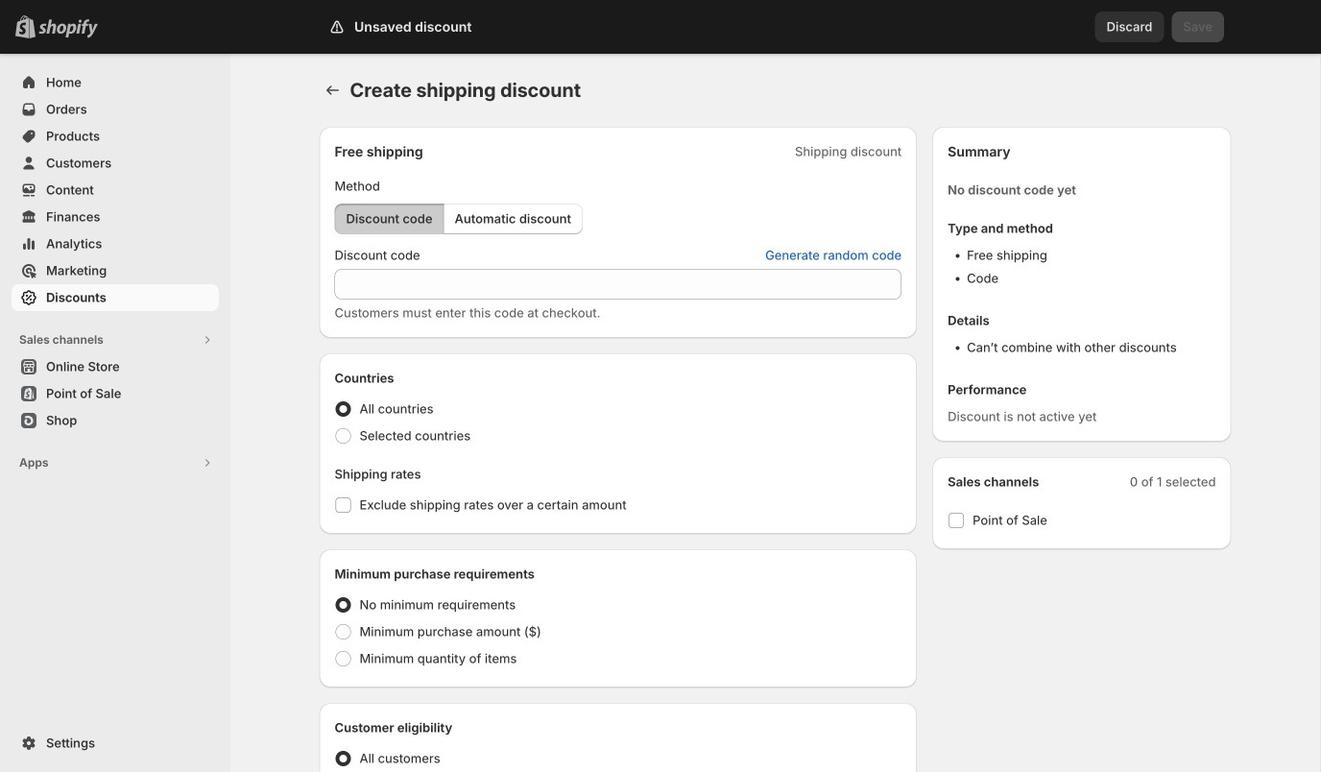 Task type: vqa. For each thing, say whether or not it's contained in the screenshot.
right "shopify" image
no



Task type: locate. For each thing, give the bounding box(es) containing it.
None text field
[[335, 269, 902, 300]]

shopify image
[[38, 19, 98, 38]]



